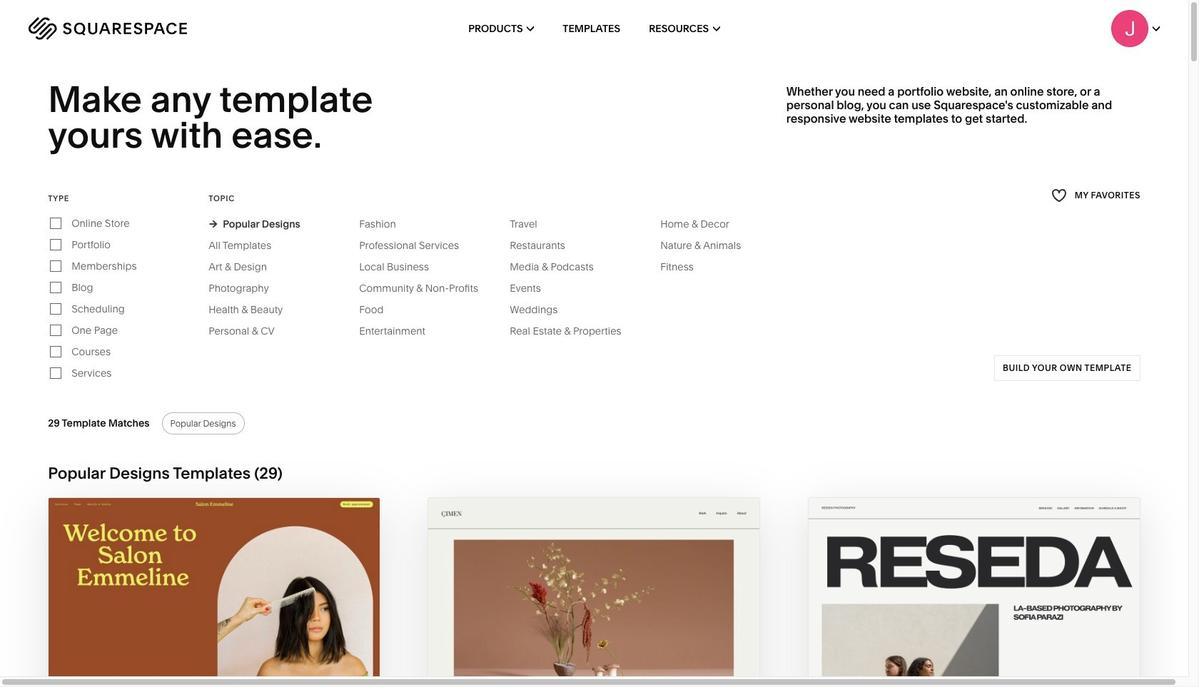 Task type: locate. For each thing, give the bounding box(es) containing it.
çimen image
[[429, 498, 760, 688]]

emmeline image
[[49, 498, 380, 688]]

reseda image
[[809, 498, 1141, 688]]



Task type: vqa. For each thing, say whether or not it's contained in the screenshot.
bottommost Design
no



